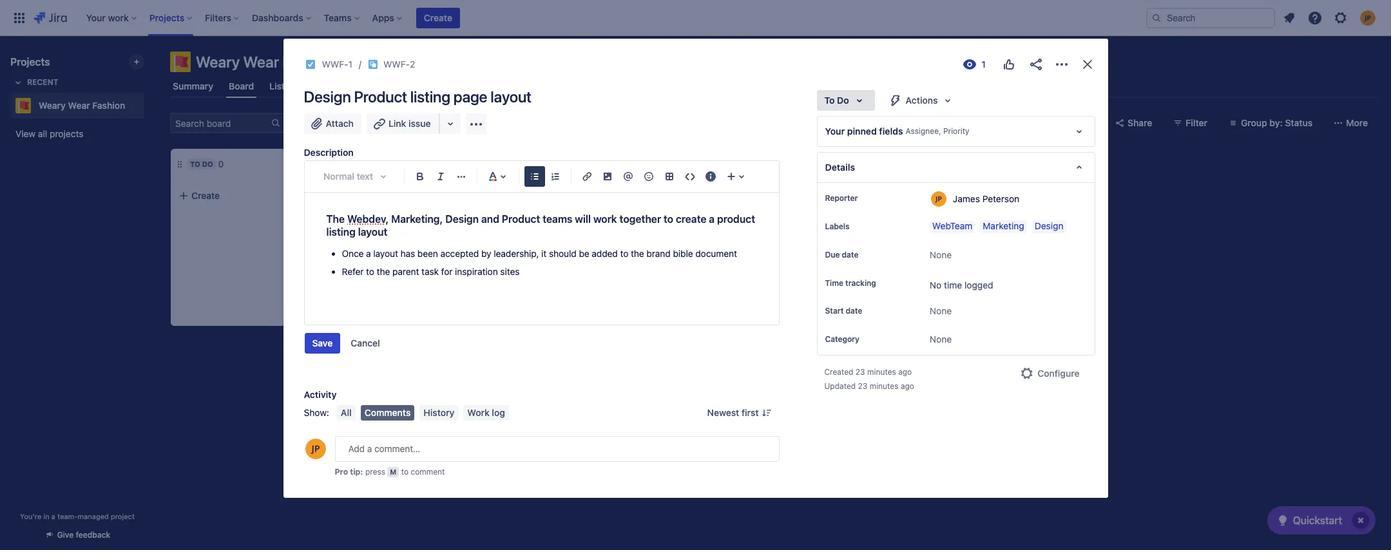 Task type: vqa. For each thing, say whether or not it's contained in the screenshot.
THE OUTDENT ⇧TAB image
no



Task type: describe. For each thing, give the bounding box(es) containing it.
recent
[[27, 77, 58, 87]]

assignee,
[[906, 127, 941, 136]]

newest first image
[[761, 408, 772, 418]]

1 horizontal spatial fashion
[[282, 53, 336, 71]]

create
[[676, 213, 707, 225]]

primary element
[[8, 0, 1146, 36]]

design for design "link"
[[1035, 220, 1064, 231]]

time tracking
[[825, 278, 876, 288]]

and
[[481, 213, 499, 225]]

3 none from the top
[[930, 334, 952, 345]]

a inside the webdev, marketing, design and product teams will work together to create a product listing layout
[[709, 213, 715, 225]]

done
[[554, 160, 574, 168]]

view
[[15, 128, 36, 139]]

all
[[38, 128, 47, 139]]

to do button
[[817, 90, 875, 111]]

give feedback
[[57, 530, 110, 540]]

0 horizontal spatial weary
[[39, 100, 66, 111]]

2 horizontal spatial weary
[[411, 193, 437, 204]]

refer to the parent task for inspiration sites
[[342, 266, 520, 277]]

2
[[410, 59, 415, 70]]

copy link to issue image
[[413, 59, 423, 69]]

0 vertical spatial layout
[[491, 88, 531, 106]]

task
[[421, 266, 439, 277]]

date for due date
[[842, 250, 859, 260]]

parent
[[392, 266, 419, 277]]

description
[[304, 147, 354, 158]]

actions image
[[1054, 57, 1069, 72]]

newest
[[707, 407, 739, 418]]

the
[[326, 213, 345, 225]]

m
[[390, 468, 397, 476]]

0 vertical spatial 23
[[856, 368, 865, 377]]

design link
[[1032, 220, 1066, 233]]

link issue
[[389, 118, 431, 129]]

create button inside primary element
[[416, 7, 460, 28]]

mention image
[[620, 169, 636, 184]]

inspiration
[[455, 266, 498, 277]]

no time logged
[[930, 280, 993, 291]]

Description - Main content area, start typing to enter text. text field
[[326, 213, 758, 303]]

start date
[[825, 306, 862, 316]]

1 horizontal spatial weary wear fashion
[[196, 53, 336, 71]]

1 vertical spatial create
[[191, 190, 220, 201]]

to right refer
[[366, 266, 374, 277]]

2 horizontal spatial wear
[[439, 193, 461, 204]]

to right m at bottom
[[401, 467, 409, 477]]

wwf- for the bottom wwf-1 link
[[379, 273, 403, 283]]

emoji image
[[641, 169, 656, 184]]

done 0
[[554, 159, 585, 169]]

link image
[[579, 169, 594, 184]]

together
[[620, 213, 661, 225]]

create inside primary element
[[424, 12, 452, 23]]

james peterson
[[953, 193, 1020, 204]]

history button
[[420, 405, 458, 421]]

weary wear fashion link
[[10, 93, 139, 119]]

show:
[[304, 407, 329, 418]]

brand
[[647, 248, 671, 259]]

logged
[[965, 280, 993, 291]]

do for to do
[[837, 95, 849, 106]]

your pinned fields assignee, priority
[[825, 126, 970, 137]]

comment
[[411, 467, 445, 477]]

design for design the weary wear site
[[363, 193, 392, 204]]

managed
[[78, 512, 109, 521]]

2 vertical spatial the
[[377, 266, 390, 277]]

link issue button
[[367, 113, 440, 134]]

created 23 minutes ago updated 23 minutes ago
[[824, 368, 914, 391]]

1 vertical spatial james peterson image
[[499, 271, 514, 286]]

1 vertical spatial wear
[[68, 100, 90, 111]]

wwf-1 for the bottom wwf-1 link
[[379, 273, 406, 283]]

projects
[[10, 56, 50, 68]]

details
[[825, 162, 855, 173]]

james
[[953, 193, 980, 204]]

work log
[[467, 407, 505, 418]]

board
[[229, 80, 254, 91]]

marketing link
[[980, 220, 1027, 233]]

close image
[[1080, 57, 1095, 72]]

product inside the webdev, marketing, design and product teams will work together to create a product listing layout
[[502, 213, 540, 225]]

once
[[342, 248, 364, 259]]

vote options: no one has voted for this issue yet. image
[[1001, 57, 1017, 72]]

table image
[[661, 169, 677, 184]]

reporter
[[825, 193, 858, 203]]

0 vertical spatial weary
[[196, 53, 240, 71]]

added
[[592, 248, 618, 259]]

created
[[824, 368, 853, 377]]

you're in a team-managed project
[[20, 512, 135, 521]]

comments button
[[361, 405, 415, 421]]

it
[[541, 248, 547, 259]]

0 vertical spatial minutes
[[867, 368, 896, 377]]

1 for the bottom wwf-1 link
[[403, 273, 406, 283]]

webteam link
[[930, 220, 975, 233]]

0 vertical spatial the
[[395, 193, 408, 204]]

to inside the webdev, marketing, design and product teams will work together to create a product listing layout
[[664, 213, 673, 225]]

wwf-2 link
[[383, 57, 415, 72]]

design for design product listing page layout
[[304, 88, 351, 106]]

check image
[[1275, 513, 1290, 528]]

history
[[424, 407, 455, 418]]

weary wear fashion inside weary wear fashion link
[[39, 100, 125, 111]]

in
[[43, 512, 49, 521]]

summary
[[173, 81, 213, 92]]

pro tip: press m to comment
[[335, 467, 445, 477]]

tip:
[[350, 467, 363, 477]]

quickstart button
[[1267, 506, 1376, 535]]

webdev,
[[347, 213, 389, 225]]

design inside the webdev, marketing, design and product teams will work together to create a product listing layout
[[445, 213, 479, 225]]

do for to do 0
[[202, 160, 213, 168]]

page
[[453, 88, 487, 106]]

wwf- for wwf-2 link
[[383, 59, 410, 70]]

0 horizontal spatial wwf-1 link
[[322, 57, 352, 72]]

all button
[[337, 405, 356, 421]]

comments
[[365, 407, 411, 418]]

link web pages and more image
[[442, 116, 458, 131]]

layout inside the webdev, marketing, design and product teams will work together to create a product listing layout
[[358, 226, 388, 238]]

attach
[[326, 118, 354, 129]]

give
[[57, 530, 74, 540]]

should
[[549, 248, 577, 259]]

design product listing page layout
[[304, 88, 531, 106]]

2 vertical spatial layout
[[373, 248, 398, 259]]

by
[[481, 248, 491, 259]]

wwf-1 for wwf-1 link to the left
[[322, 59, 352, 70]]

product
[[717, 213, 755, 225]]

site
[[463, 193, 478, 204]]

accepted
[[440, 248, 479, 259]]

to for to do
[[824, 95, 835, 106]]

calendar link
[[298, 75, 341, 98]]

1 vertical spatial wwf-1 link
[[379, 273, 406, 284]]

1 vertical spatial minutes
[[870, 382, 899, 391]]

issues
[[489, 81, 517, 92]]

1 vertical spatial 1
[[427, 159, 431, 169]]

Search field
[[1146, 7, 1275, 28]]

project
[[111, 512, 135, 521]]

webteam
[[932, 220, 973, 231]]

2 0 from the left
[[580, 159, 585, 169]]

profile image of james peterson image
[[305, 439, 326, 459]]

your
[[825, 126, 845, 137]]

list link
[[267, 75, 287, 98]]

info panel image
[[703, 169, 718, 184]]



Task type: locate. For each thing, give the bounding box(es) containing it.
1 horizontal spatial create button
[[416, 7, 460, 28]]

1 horizontal spatial to
[[824, 95, 835, 106]]

0 vertical spatial create button
[[416, 7, 460, 28]]

refer
[[342, 266, 364, 277]]

design the weary wear site
[[363, 193, 478, 204]]

forms
[[406, 81, 433, 92]]

0 horizontal spatial wear
[[68, 100, 90, 111]]

0 horizontal spatial 1
[[348, 59, 352, 70]]

do inside the "to do 0"
[[202, 160, 213, 168]]

none for start date
[[930, 306, 952, 317]]

tab list
[[162, 75, 1383, 98]]

1 vertical spatial fashion
[[92, 100, 125, 111]]

0 vertical spatial none
[[930, 249, 952, 260]]

timeline link
[[352, 75, 393, 98]]

0 horizontal spatial 0
[[218, 159, 224, 169]]

layout down webdev,
[[358, 226, 388, 238]]

0 vertical spatial fashion
[[282, 53, 336, 71]]

wwf-1 link right task icon on the top of page
[[322, 57, 352, 72]]

tab list containing board
[[162, 75, 1383, 98]]

wwf-1 right task icon on the top of page
[[322, 59, 352, 70]]

1 down has
[[403, 273, 406, 283]]

design down site
[[445, 213, 479, 225]]

0 vertical spatial wwf-1
[[322, 59, 352, 70]]

design inside "link"
[[1035, 220, 1064, 231]]

2 horizontal spatial a
[[709, 213, 715, 225]]

29 february 2024 image
[[366, 254, 376, 264], [366, 254, 376, 264]]

attach button
[[304, 113, 361, 134]]

0 vertical spatial ago
[[898, 368, 912, 377]]

newest first button
[[700, 405, 779, 421]]

2 vertical spatial 1
[[403, 273, 406, 283]]

1 vertical spatial wwf-1
[[379, 273, 406, 283]]

create column image
[[721, 154, 737, 169]]

listing inside the webdev, marketing, design and product teams will work together to create a product listing layout
[[326, 226, 356, 238]]

1 vertical spatial ago
[[901, 382, 914, 391]]

29
[[376, 255, 386, 263]]

fashion up view all projects link
[[92, 100, 125, 111]]

issue
[[409, 118, 431, 129]]

projects
[[50, 128, 83, 139]]

work
[[467, 407, 490, 418]]

been
[[418, 248, 438, 259]]

pages link
[[445, 75, 477, 98]]

work
[[593, 213, 617, 225]]

create banner
[[0, 0, 1391, 36]]

1 vertical spatial the
[[631, 248, 644, 259]]

the left brand
[[631, 248, 644, 259]]

date right due
[[842, 250, 859, 260]]

1 vertical spatial date
[[846, 306, 862, 316]]

date
[[842, 250, 859, 260], [846, 306, 862, 316]]

wwf- right task icon on the top of page
[[322, 59, 348, 70]]

0 horizontal spatial wwf-1
[[322, 59, 352, 70]]

1 vertical spatial weary wear fashion
[[39, 100, 125, 111]]

1 vertical spatial product
[[502, 213, 540, 225]]

highest image
[[485, 273, 495, 284]]

james peterson image
[[303, 113, 323, 133], [499, 271, 514, 286]]

0 vertical spatial a
[[709, 213, 715, 225]]

press
[[365, 467, 385, 477]]

progress
[[381, 160, 421, 168]]

1 0 from the left
[[218, 159, 224, 169]]

once a layout has been accepted by leadership, it should be added to the brand bible document
[[342, 248, 737, 259]]

wear
[[243, 53, 279, 71], [68, 100, 90, 111], [439, 193, 461, 204]]

time
[[944, 280, 962, 291]]

a left the 29
[[366, 248, 371, 259]]

1 vertical spatial create button
[[171, 184, 345, 207]]

add people image
[[331, 115, 347, 131]]

Search board text field
[[171, 114, 269, 132]]

has
[[401, 248, 415, 259]]

add app image
[[468, 116, 484, 132]]

create button
[[416, 7, 460, 28], [171, 184, 345, 207]]

weary up board
[[196, 53, 240, 71]]

pinned
[[847, 126, 877, 137]]

to
[[664, 213, 673, 225], [620, 248, 629, 259], [366, 266, 374, 277], [401, 467, 409, 477]]

wear up list
[[243, 53, 279, 71]]

save
[[312, 338, 333, 349]]

all
[[341, 407, 352, 418]]

weary wear fashion up view all projects link
[[39, 100, 125, 111]]

menu bar inside design product listing page layout dialog
[[334, 405, 512, 421]]

create button up 'copy link to issue' image
[[416, 7, 460, 28]]

view all projects link
[[10, 122, 144, 146]]

1 vertical spatial layout
[[358, 226, 388, 238]]

forms link
[[403, 75, 435, 98]]

to up the your
[[824, 95, 835, 106]]

wear up view all projects link
[[68, 100, 90, 111]]

pro
[[335, 467, 348, 477]]

to left create
[[664, 213, 673, 225]]

23
[[856, 368, 865, 377], [858, 382, 868, 391]]

wwf-2
[[383, 59, 415, 70]]

0 vertical spatial wwf-1 link
[[322, 57, 352, 72]]

peterson
[[982, 193, 1020, 204]]

weary down recent
[[39, 100, 66, 111]]

1 horizontal spatial wwf-1 link
[[379, 273, 406, 284]]

issues link
[[487, 75, 519, 98]]

leadership,
[[494, 248, 539, 259]]

0 horizontal spatial do
[[202, 160, 213, 168]]

1 left sub task image
[[348, 59, 352, 70]]

1 vertical spatial weary
[[39, 100, 66, 111]]

wwf- down the 29 feb
[[379, 273, 403, 283]]

minutes right created
[[867, 368, 896, 377]]

to for to do 0
[[190, 160, 200, 168]]

more formatting image
[[453, 169, 469, 184]]

to inside dropdown button
[[824, 95, 835, 106]]

0 vertical spatial product
[[354, 88, 407, 106]]

search image
[[1152, 13, 1162, 23]]

1 horizontal spatial a
[[366, 248, 371, 259]]

to do
[[824, 95, 849, 106]]

1 left the italic ⌘i icon
[[427, 159, 431, 169]]

wwf-1 inside design product listing page layout dialog
[[322, 59, 352, 70]]

summary link
[[170, 75, 216, 98]]

save button
[[304, 333, 340, 354]]

add image, video, or file image
[[600, 169, 615, 184]]

to right added
[[620, 248, 629, 259]]

list
[[269, 81, 285, 92]]

first
[[742, 407, 759, 418]]

sub task image
[[368, 59, 378, 70]]

minutes
[[867, 368, 896, 377], [870, 382, 899, 391]]

pages
[[448, 81, 474, 92]]

1 horizontal spatial wear
[[243, 53, 279, 71]]

0 vertical spatial listing
[[410, 88, 450, 106]]

team-
[[57, 512, 78, 521]]

0 horizontal spatial fashion
[[92, 100, 125, 111]]

a right in
[[51, 512, 55, 521]]

0 horizontal spatial create button
[[171, 184, 345, 207]]

2 vertical spatial a
[[51, 512, 55, 521]]

work log button
[[464, 405, 509, 421]]

date for start date
[[846, 306, 862, 316]]

italic ⌘i image
[[433, 169, 448, 184]]

2 none from the top
[[930, 306, 952, 317]]

wwf-1 down feb
[[379, 273, 406, 283]]

design up webdev,
[[363, 193, 392, 204]]

bold ⌘b image
[[412, 169, 428, 184]]

do down search board text field
[[202, 160, 213, 168]]

feb
[[388, 255, 401, 263]]

the
[[395, 193, 408, 204], [631, 248, 644, 259], [377, 266, 390, 277]]

wwf-1 link
[[322, 57, 352, 72], [379, 273, 406, 284]]

0 vertical spatial 1
[[348, 59, 352, 70]]

james peterson image left add people image
[[303, 113, 323, 133]]

1 horizontal spatial the
[[395, 193, 408, 204]]

1 vertical spatial a
[[366, 248, 371, 259]]

none for due date
[[930, 249, 952, 260]]

wear left site
[[439, 193, 461, 204]]

1 horizontal spatial wwf-1
[[379, 273, 406, 283]]

layout right page
[[491, 88, 531, 106]]

james peterson image right highest image
[[499, 271, 514, 286]]

task image
[[305, 59, 315, 70]]

to down search board text field
[[190, 160, 200, 168]]

fashion up calendar
[[282, 53, 336, 71]]

0 horizontal spatial weary wear fashion
[[39, 100, 125, 111]]

to do 0
[[190, 159, 224, 169]]

create button down the "to do 0"
[[171, 184, 345, 207]]

be
[[579, 248, 589, 259]]

0 vertical spatial weary wear fashion
[[196, 53, 336, 71]]

wwf-1 link down feb
[[379, 273, 406, 284]]

0 horizontal spatial the
[[377, 266, 390, 277]]

1 vertical spatial listing
[[326, 226, 356, 238]]

minutes right updated
[[870, 382, 899, 391]]

2 vertical spatial weary
[[411, 193, 437, 204]]

0 vertical spatial date
[[842, 250, 859, 260]]

design product listing page layout dialog
[[283, 39, 1108, 498]]

listing up "issue"
[[410, 88, 450, 106]]

1 inside design product listing page layout dialog
[[348, 59, 352, 70]]

teams
[[543, 213, 572, 225]]

product up link
[[354, 88, 407, 106]]

your pinned fields element
[[817, 116, 1095, 147]]

0 down search board text field
[[218, 159, 224, 169]]

design right marketing
[[1035, 220, 1064, 231]]

1 vertical spatial none
[[930, 306, 952, 317]]

product right and
[[502, 213, 540, 225]]

do up the your
[[837, 95, 849, 106]]

2 vertical spatial wear
[[439, 193, 461, 204]]

1 none from the top
[[930, 249, 952, 260]]

0 horizontal spatial listing
[[326, 226, 356, 238]]

1 horizontal spatial james peterson image
[[499, 271, 514, 286]]

0 horizontal spatial james peterson image
[[303, 113, 323, 133]]

1 horizontal spatial create
[[424, 12, 452, 23]]

the down the 29
[[377, 266, 390, 277]]

Add a comment… field
[[335, 436, 779, 462]]

1 horizontal spatial weary
[[196, 53, 240, 71]]

do inside dropdown button
[[837, 95, 849, 106]]

fields
[[879, 126, 903, 137]]

0 vertical spatial create
[[424, 12, 452, 23]]

give feedback button
[[37, 525, 118, 546]]

activity
[[304, 389, 337, 400]]

wwf- for wwf-1 link to the left
[[322, 59, 348, 70]]

listing down the
[[326, 226, 356, 238]]

share image
[[1028, 57, 1044, 72]]

sites
[[500, 266, 520, 277]]

1 horizontal spatial listing
[[410, 88, 450, 106]]

dismiss quickstart image
[[1351, 510, 1371, 531]]

timeline
[[354, 81, 390, 92]]

collapse recent projects image
[[10, 75, 26, 90]]

1 vertical spatial to
[[190, 160, 200, 168]]

details element
[[817, 152, 1095, 183]]

1 horizontal spatial 1
[[403, 273, 406, 283]]

weary wear fashion up list
[[196, 53, 336, 71]]

fashion
[[282, 53, 336, 71], [92, 100, 125, 111]]

1 vertical spatial 23
[[858, 382, 868, 391]]

menu bar containing all
[[334, 405, 512, 421]]

design up attach button
[[304, 88, 351, 106]]

in
[[372, 160, 380, 168]]

log
[[492, 407, 505, 418]]

wwf- left 'copy link to issue' image
[[383, 59, 410, 70]]

for
[[441, 266, 453, 277]]

actions button
[[880, 90, 964, 111]]

labels pin to top image
[[852, 222, 862, 232]]

to
[[824, 95, 835, 106], [190, 160, 200, 168]]

1 vertical spatial do
[[202, 160, 213, 168]]

23 right updated
[[858, 382, 868, 391]]

the up marketing,
[[395, 193, 408, 204]]

23 right created
[[856, 368, 865, 377]]

actions
[[906, 95, 938, 106]]

tracking
[[845, 278, 876, 288]]

0 right done
[[580, 159, 585, 169]]

layout left has
[[373, 248, 398, 259]]

marketing,
[[391, 213, 443, 225]]

0 horizontal spatial create
[[191, 190, 220, 201]]

1 horizontal spatial do
[[837, 95, 849, 106]]

0 horizontal spatial product
[[354, 88, 407, 106]]

0 horizontal spatial a
[[51, 512, 55, 521]]

bullet list ⌘⇧8 image
[[527, 169, 542, 184]]

1 for wwf-1 link to the left
[[348, 59, 352, 70]]

2 horizontal spatial 1
[[427, 159, 431, 169]]

newest first
[[707, 407, 759, 418]]

menu bar
[[334, 405, 512, 421]]

0 vertical spatial wear
[[243, 53, 279, 71]]

in progress 1
[[372, 159, 431, 169]]

2 horizontal spatial the
[[631, 248, 644, 259]]

marketing
[[983, 220, 1024, 231]]

layout
[[491, 88, 531, 106], [358, 226, 388, 238], [373, 248, 398, 259]]

code snippet image
[[682, 169, 698, 184]]

link
[[389, 118, 406, 129]]

you're
[[20, 512, 41, 521]]

task image
[[363, 273, 374, 284]]

no
[[930, 280, 942, 291]]

jira image
[[34, 10, 67, 25], [34, 10, 67, 25]]

date right start
[[846, 306, 862, 316]]

2 vertical spatial none
[[930, 334, 952, 345]]

weary
[[196, 53, 240, 71], [39, 100, 66, 111], [411, 193, 437, 204]]

0 vertical spatial do
[[837, 95, 849, 106]]

numbered list ⌘⇧7 image
[[547, 169, 563, 184]]

0 vertical spatial james peterson image
[[303, 113, 323, 133]]

0 horizontal spatial to
[[190, 160, 200, 168]]

weary down bold ⌘b image
[[411, 193, 437, 204]]

to inside the "to do 0"
[[190, 160, 200, 168]]

feedback
[[76, 530, 110, 540]]

a right create
[[709, 213, 715, 225]]

1 horizontal spatial product
[[502, 213, 540, 225]]

0 vertical spatial to
[[824, 95, 835, 106]]

1 horizontal spatial 0
[[580, 159, 585, 169]]



